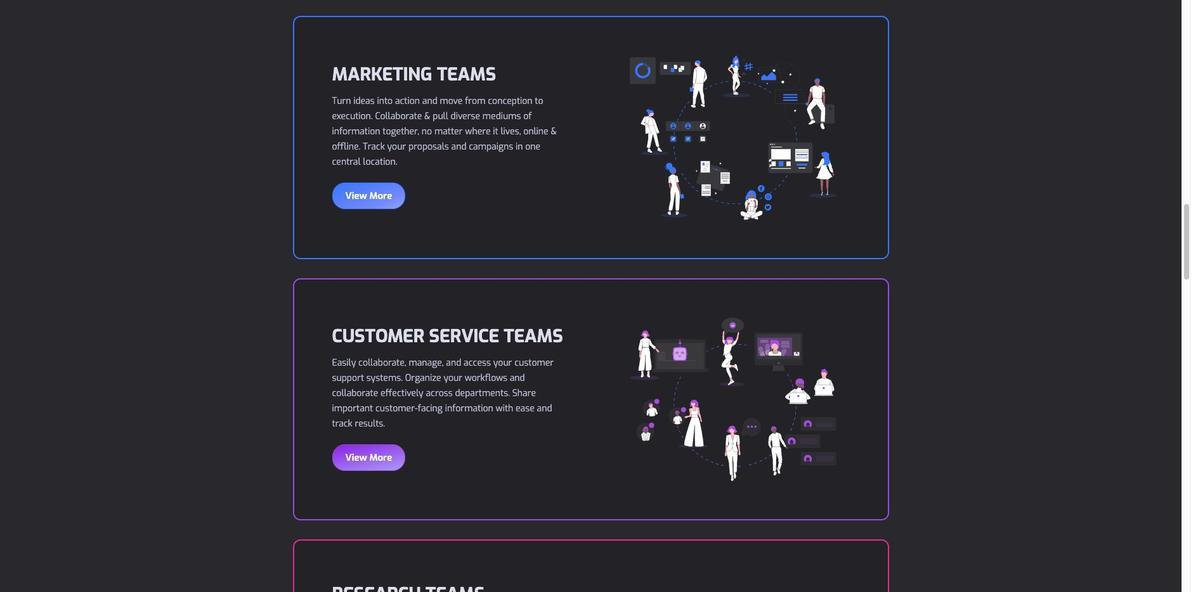 Task type: vqa. For each thing, say whether or not it's contained in the screenshot.
the on
no



Task type: describe. For each thing, give the bounding box(es) containing it.
organize
[[405, 373, 441, 385]]

departments.
[[455, 388, 510, 400]]

move
[[440, 95, 463, 107]]

diverse
[[451, 111, 480, 123]]

collaborate,
[[359, 358, 407, 370]]

view more for marketing
[[346, 190, 392, 203]]

results.
[[355, 418, 385, 431]]

access
[[464, 358, 491, 370]]

more for customer
[[370, 452, 392, 465]]

customer-
[[376, 403, 418, 415]]

view for customer service teams
[[346, 452, 367, 465]]

mediums
[[483, 111, 521, 123]]

important
[[332, 403, 373, 415]]

collaborate
[[332, 388, 378, 400]]

action
[[395, 95, 420, 107]]

customer
[[515, 358, 554, 370]]

systems.
[[367, 373, 403, 385]]

from
[[465, 95, 486, 107]]

customer service teams
[[332, 325, 563, 349]]

and right ease
[[537, 403, 552, 415]]

manage,
[[409, 358, 444, 370]]

it
[[493, 126, 499, 138]]

location.
[[363, 156, 398, 168]]

with
[[496, 403, 514, 415]]

customer
[[332, 325, 425, 349]]

effectively
[[381, 388, 424, 400]]

support
[[332, 373, 364, 385]]

track
[[363, 141, 385, 153]]

easily collaborate, manage, and access your customer support systems. organize your workflows and collaborate effectively across departments. share important customer-facing information with ease and track results.
[[332, 358, 554, 431]]

central
[[332, 156, 361, 168]]

of
[[524, 111, 532, 123]]

and down matter
[[452, 141, 467, 153]]

view more for customer
[[346, 452, 392, 465]]

one
[[526, 141, 541, 153]]

marketing
[[332, 63, 433, 87]]

view more link for marketing teams
[[332, 183, 406, 210]]

preview of a customer service team image
[[630, 318, 837, 481]]

information inside easily collaborate, manage, and access your customer support systems. organize your workflows and collaborate effectively across departments. share important customer-facing information with ease and track results.
[[445, 403, 494, 415]]

campaigns
[[469, 141, 514, 153]]

2 vertical spatial your
[[444, 373, 463, 385]]



Task type: locate. For each thing, give the bounding box(es) containing it.
your up across
[[444, 373, 463, 385]]

1 view more from the top
[[346, 190, 392, 203]]

ideas
[[354, 95, 375, 107]]

and left access
[[446, 358, 461, 370]]

more down location.
[[370, 190, 392, 203]]

1 vertical spatial view more link
[[332, 445, 406, 472]]

pull
[[433, 111, 449, 123]]

teams up from
[[437, 63, 496, 87]]

1 vertical spatial more
[[370, 452, 392, 465]]

your inside turn ideas into action and move from conception to execution. collaborate & pull diverse mediums of information together, no matter where it lives, online & offline. track your proposals and campaigns in one central location.
[[387, 141, 406, 153]]

2 view more link from the top
[[332, 445, 406, 472]]

1 vertical spatial your
[[494, 358, 512, 370]]

preview of a marketing team image
[[630, 55, 837, 220]]

turn ideas into action and move from conception to execution. collaborate & pull diverse mediums of information together, no matter where it lives, online & offline. track your proposals and campaigns in one central location.
[[332, 95, 557, 168]]

lives,
[[501, 126, 521, 138]]

execution.
[[332, 111, 373, 123]]

0 horizontal spatial &
[[425, 111, 431, 123]]

view down results.
[[346, 452, 367, 465]]

1 vertical spatial view more
[[346, 452, 392, 465]]

0 vertical spatial more
[[370, 190, 392, 203]]

to
[[535, 95, 544, 107]]

teams up customer
[[504, 325, 563, 349]]

view more link for customer service teams
[[332, 445, 406, 472]]

and up the pull
[[422, 95, 438, 107]]

1 horizontal spatial &
[[551, 126, 557, 138]]

2 view more from the top
[[346, 452, 392, 465]]

view more link
[[332, 183, 406, 210], [332, 445, 406, 472]]

into
[[377, 95, 393, 107]]

0 horizontal spatial teams
[[437, 63, 496, 87]]

0 vertical spatial &
[[425, 111, 431, 123]]

1 vertical spatial view
[[346, 452, 367, 465]]

2 more from the top
[[370, 452, 392, 465]]

& right "online"
[[551, 126, 557, 138]]

2 horizontal spatial your
[[494, 358, 512, 370]]

1 horizontal spatial your
[[444, 373, 463, 385]]

no
[[422, 126, 432, 138]]

1 horizontal spatial information
[[445, 403, 494, 415]]

0 vertical spatial view more
[[346, 190, 392, 203]]

0 vertical spatial teams
[[437, 63, 496, 87]]

1 view more link from the top
[[332, 183, 406, 210]]

view more link down results.
[[332, 445, 406, 472]]

more down results.
[[370, 452, 392, 465]]

teams
[[437, 63, 496, 87], [504, 325, 563, 349]]

online
[[524, 126, 549, 138]]

0 horizontal spatial your
[[387, 141, 406, 153]]

view down central
[[346, 190, 367, 203]]

&
[[425, 111, 431, 123], [551, 126, 557, 138]]

service
[[429, 325, 499, 349]]

information down departments.
[[445, 403, 494, 415]]

your up workflows
[[494, 358, 512, 370]]

view
[[346, 190, 367, 203], [346, 452, 367, 465]]

1 view from the top
[[346, 190, 367, 203]]

workflows
[[465, 373, 508, 385]]

view more link down location.
[[332, 183, 406, 210]]

and
[[422, 95, 438, 107], [452, 141, 467, 153], [446, 358, 461, 370], [510, 373, 525, 385], [537, 403, 552, 415]]

marketing teams
[[332, 63, 496, 87]]

view more
[[346, 190, 392, 203], [346, 452, 392, 465]]

0 vertical spatial view more link
[[332, 183, 406, 210]]

more for marketing
[[370, 190, 392, 203]]

1 vertical spatial information
[[445, 403, 494, 415]]

0 horizontal spatial information
[[332, 126, 380, 138]]

information
[[332, 126, 380, 138], [445, 403, 494, 415]]

view more down location.
[[346, 190, 392, 203]]

view for marketing teams
[[346, 190, 367, 203]]

offline.
[[332, 141, 361, 153]]

track
[[332, 418, 353, 431]]

view more down results.
[[346, 452, 392, 465]]

your down "together,"
[[387, 141, 406, 153]]

1 more from the top
[[370, 190, 392, 203]]

facing
[[418, 403, 443, 415]]

your
[[387, 141, 406, 153], [494, 358, 512, 370], [444, 373, 463, 385]]

1 horizontal spatial teams
[[504, 325, 563, 349]]

information down execution.
[[332, 126, 380, 138]]

0 vertical spatial your
[[387, 141, 406, 153]]

collaborate
[[375, 111, 422, 123]]

and up share
[[510, 373, 525, 385]]

1 vertical spatial teams
[[504, 325, 563, 349]]

matter
[[435, 126, 463, 138]]

information inside turn ideas into action and move from conception to execution. collaborate & pull diverse mediums of information together, no matter where it lives, online & offline. track your proposals and campaigns in one central location.
[[332, 126, 380, 138]]

in
[[516, 141, 523, 153]]

turn
[[332, 95, 351, 107]]

2 view from the top
[[346, 452, 367, 465]]

across
[[426, 388, 453, 400]]

easily
[[332, 358, 356, 370]]

together,
[[383, 126, 419, 138]]

conception
[[488, 95, 533, 107]]

1 vertical spatial &
[[551, 126, 557, 138]]

ease
[[516, 403, 535, 415]]

where
[[465, 126, 491, 138]]

0 vertical spatial view
[[346, 190, 367, 203]]

proposals
[[409, 141, 449, 153]]

0 vertical spatial information
[[332, 126, 380, 138]]

& left the pull
[[425, 111, 431, 123]]

more
[[370, 190, 392, 203], [370, 452, 392, 465]]

share
[[513, 388, 536, 400]]



